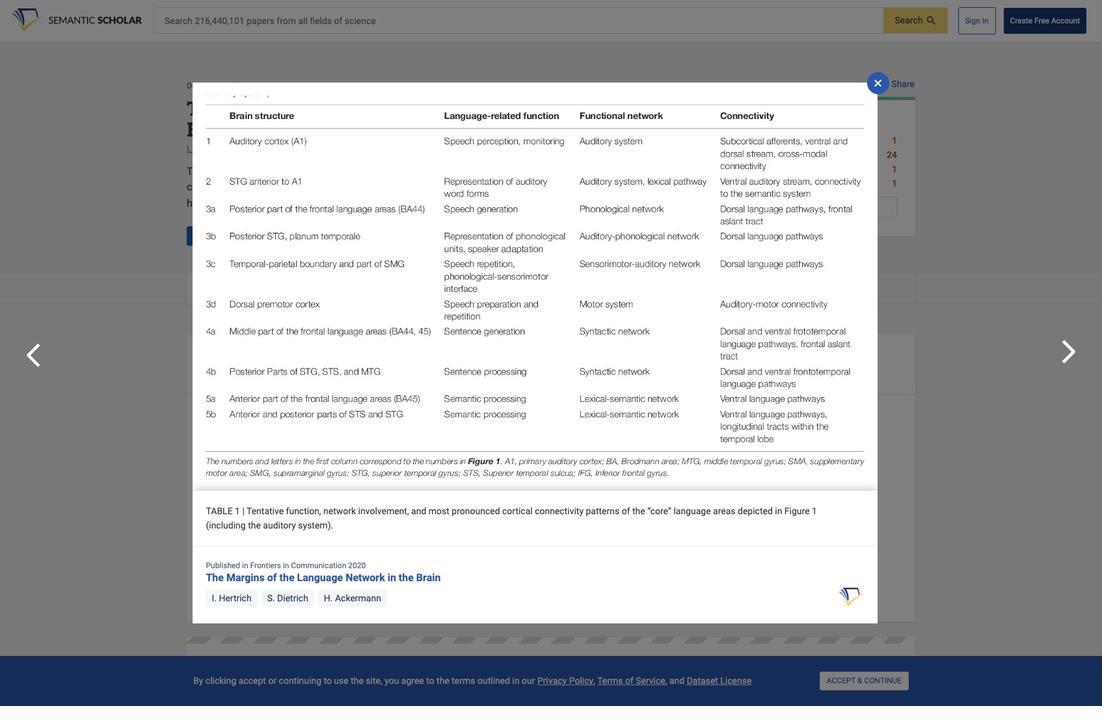 Task type: locate. For each thing, give the bounding box(es) containing it.
paper down i. hertrich s. dietrich , h. ackermann
[[242, 165, 268, 177]]

dietrich up review
[[233, 145, 260, 154]]

0 horizontal spatial view
[[209, 231, 229, 241]]

network up november
[[465, 96, 546, 121]]

1 vertical spatial from
[[330, 356, 360, 373]]

paper right this
[[390, 356, 425, 373]]

1 horizontal spatial communication
[[408, 145, 463, 154]]

agree
[[401, 676, 424, 686]]

of down corpus
[[311, 96, 330, 121]]

"core"
[[397, 181, 425, 193], [647, 506, 671, 516]]

0 vertical spatial the
[[187, 96, 223, 121]]

1 horizontal spatial search
[[895, 15, 923, 25]]

0 vertical spatial margins
[[227, 96, 306, 121]]

0 horizontal spatial from
[[277, 16, 296, 26]]

auditory
[[263, 520, 296, 531]]

citations up influential
[[762, 116, 814, 132]]

2020 up h. ackermann
[[348, 561, 366, 570]]

0 vertical spatial hertrich
[[193, 145, 221, 154]]

s. dietrich link up review
[[224, 145, 260, 154]]

1 horizontal spatial brain
[[416, 572, 441, 585]]

figures carousel dialog
[[171, 72, 931, 624]]

this
[[187, 165, 207, 177]]

the
[[335, 96, 364, 121], [574, 96, 604, 121], [330, 165, 345, 177], [551, 181, 565, 193], [632, 506, 645, 516], [248, 520, 261, 531], [279, 572, 294, 585], [399, 572, 414, 585], [351, 676, 364, 686], [437, 676, 449, 686]]

s. up review
[[224, 145, 231, 154]]

communication up "modules" in the top of the page
[[408, 145, 463, 154]]

&
[[858, 677, 862, 686]]

1 vertical spatial s.
[[267, 593, 275, 604]]

published in frontiers in communication 2020 the margins of the language network in the brain
[[206, 561, 441, 585]]

i. for i. hertrich
[[212, 593, 217, 604]]

communication
[[187, 181, 259, 193]]

1 horizontal spatial network
[[465, 96, 546, 121]]

hertrich for i. hertrich s. dietrich , h. ackermann
[[193, 145, 221, 154]]

s.
[[224, 145, 231, 154], [267, 593, 275, 604]]

of inside search box
[[334, 16, 343, 26]]

2020 for frontiers in communication 6 november 2020
[[509, 145, 527, 154]]

search left sign
[[895, 15, 923, 25]]

has
[[187, 197, 204, 209]]

modules
[[409, 165, 449, 177]]

ackermann inside the margins of the language network in the brain main content
[[273, 145, 312, 154]]

view inside button
[[804, 202, 824, 213]]

create
[[1010, 16, 1033, 25], [496, 230, 522, 241]]

i. down published
[[212, 593, 217, 604]]

network
[[465, 96, 546, 121], [346, 572, 385, 585]]

0 horizontal spatial dietrich
[[233, 145, 260, 154]]

dataset
[[687, 676, 718, 686]]

frontiers
[[367, 145, 398, 154], [250, 561, 281, 570]]

the down doi:
[[187, 96, 223, 121]]

2 horizontal spatial language
[[674, 506, 711, 516]]

2 vertical spatial language
[[674, 506, 711, 516]]

54 citations
[[744, 116, 814, 132]]

1 horizontal spatial frontiers
[[367, 145, 398, 154]]

h. inside the margins of the language network in the brain main content
[[263, 145, 271, 154]]

citations down "methods citations"
[[776, 178, 812, 189]]

of right terms
[[625, 676, 634, 686]]

1 search from the left
[[895, 15, 923, 25]]

communication inside the margins of the language network in the brain main content
[[408, 145, 463, 154]]

figures and tables from this paper
[[210, 356, 425, 373]]

1 vertical spatial "core"
[[647, 506, 671, 516]]

0 vertical spatial language
[[369, 96, 460, 121]]

1 horizontal spatial language
[[369, 96, 460, 121]]

54
[[744, 116, 758, 132]]

1 vertical spatial i.
[[212, 593, 217, 604]]

0 horizontal spatial 2020
[[348, 561, 366, 570]]

1 horizontal spatial svg image
[[873, 78, 883, 89]]

0 vertical spatial network
[[472, 181, 509, 193]]

search inside button
[[895, 15, 923, 25]]

communication up the margins of the language network in the brain link
[[291, 561, 346, 570]]

save to library button
[[401, 226, 472, 246]]

hertrich up this
[[193, 145, 221, 154]]

network up h. ackermann
[[346, 572, 385, 585]]

1 horizontal spatial dietrich
[[277, 593, 308, 604]]

1 vertical spatial the
[[206, 572, 224, 585]]

dietrich down the margins of the language network in the brain link
[[277, 593, 308, 604]]

citations down background citations link
[[782, 164, 818, 174]]

terms
[[597, 676, 623, 686]]

svg image left ai-
[[825, 671, 831, 677]]

alert
[[524, 230, 544, 241]]

generated
[[846, 669, 888, 679]]

i. hertrich link down published
[[206, 590, 257, 607]]

you
[[385, 676, 399, 686]]

1 vertical spatial language
[[297, 572, 343, 585]]

network inside the table 1 | tentative function, network involvement, and most pronounced cortical connectivity patterns of the "core" language areas depicted in figure 1 (including the auditory system).
[[323, 506, 356, 516]]

svg image left sign
[[927, 17, 935, 25]]

frontiers in communication link
[[367, 145, 463, 154]]

1 vertical spatial brain
[[416, 572, 441, 585]]

s. dietrich link down the margins of the language network in the brain link
[[261, 590, 314, 607]]

1 vertical spatial frontiers
[[250, 561, 281, 570]]

view
[[804, 202, 824, 213], [209, 231, 229, 241]]

communication inside published in frontiers in communication 2020 the margins of the language network in the brain
[[291, 561, 346, 570]]

0 horizontal spatial language
[[297, 572, 343, 585]]

communication
[[408, 145, 463, 154], [291, 561, 346, 570]]

0 horizontal spatial network
[[346, 572, 385, 585]]

216,440,101
[[195, 16, 244, 26]]

1 vertical spatial network
[[323, 506, 356, 516]]

language
[[597, 165, 640, 177], [427, 181, 470, 193], [674, 506, 711, 516]]

hertrich inside figures carousel dialog
[[219, 593, 252, 604]]

ackermann down the margins of the language network in the brain link
[[335, 593, 381, 604]]

0 horizontal spatial communication
[[291, 561, 346, 570]]

figure 1
[[210, 588, 243, 599]]

svg image inside search button
[[927, 17, 935, 25]]

1 horizontal spatial language
[[597, 165, 640, 177]]

in inside the table 1 | tentative function, network involvement, and most pronounced cortical connectivity patterns of the "core" language areas depicted in figure 1 (including the auditory system).
[[775, 506, 782, 516]]

from left all
[[277, 16, 296, 26]]

"core" inside 'this review paper summarizes the various brain modules that are involved in speech and language communication in addition to a left-dominant "core" language network that, for the present purpose, has'
[[397, 181, 425, 193]]

figure
[[785, 506, 810, 516]]

free
[[1035, 16, 1050, 25]]

and left dataset
[[670, 676, 685, 686]]

and left "tables"
[[260, 356, 283, 373]]

create for create alert
[[496, 230, 522, 241]]

0 horizontal spatial brain
[[187, 116, 238, 142]]

0 horizontal spatial paper
[[242, 165, 268, 177]]

1 horizontal spatial h.
[[324, 593, 333, 604]]

citations right influential
[[813, 135, 850, 146]]

1 vertical spatial dietrich
[[277, 593, 308, 604]]

0 horizontal spatial h.
[[263, 145, 271, 154]]

frontiers in communication 6 november 2020
[[367, 145, 527, 154]]

of up s. dietrich
[[267, 572, 277, 585]]

of right patterns
[[622, 506, 630, 516]]

2 search from the left
[[165, 16, 193, 26]]

0 horizontal spatial svg image
[[825, 671, 831, 677]]

1 vertical spatial network
[[346, 572, 385, 585]]

0 vertical spatial frontiers
[[367, 145, 398, 154]]

network down the are
[[472, 181, 509, 193]]

and inside the table 1 | tentative function, network involvement, and most pronounced cortical connectivity patterns of the "core" language areas depicted in figure 1 (including the auditory system).
[[411, 506, 426, 516]]

0 vertical spatial communication
[[408, 145, 463, 154]]

1 vertical spatial h.
[[324, 593, 333, 604]]

results citations
[[744, 178, 812, 189]]

1 vertical spatial margins
[[226, 572, 265, 585]]

0 horizontal spatial i.
[[187, 145, 191, 154]]

1 horizontal spatial paper
[[390, 356, 425, 373]]

topics
[[210, 666, 251, 683]]

2020 inside the margins of the language network in the brain main content
[[509, 145, 527, 154]]

svg image left share at the right top of the page
[[873, 78, 883, 89]]

sign in
[[965, 16, 989, 25]]

s. inside s. dietrich link
[[267, 593, 275, 604]]

from for papers
[[277, 16, 296, 26]]

language inside published in frontiers in communication 2020 the margins of the language network in the brain
[[297, 572, 343, 585]]

i. hertrich link inside figures carousel dialog
[[206, 590, 257, 607]]

the inside the margins of the language network in the brain
[[187, 96, 223, 121]]

h. down the margins of the language network in the brain link
[[324, 593, 333, 604]]

2 vertical spatial svg image
[[825, 671, 831, 677]]

view left the via
[[209, 231, 229, 241]]

, inside the margins of the language network in the brain main content
[[260, 145, 261, 154]]

0 vertical spatial i.
[[187, 145, 191, 154]]

h. ackermann link up summarizes
[[263, 145, 312, 154]]

0 horizontal spatial ,
[[260, 145, 261, 154]]

language up frontiers in communication link
[[369, 96, 460, 121]]

id:
[[345, 81, 354, 90]]

i. hertrich s. dietrich , h. ackermann
[[187, 145, 312, 154]]

figure
[[210, 588, 235, 599]]

the margins of the language network in the brain
[[187, 96, 604, 142]]

of inside the margins of the language network in the brain
[[311, 96, 330, 121]]

i. inside the margins of the language network in the brain main content
[[187, 145, 191, 154]]

and up present
[[577, 165, 595, 177]]

of inside published in frontiers in communication 2020 the margins of the language network in the brain
[[267, 572, 277, 585]]

… expand
[[204, 197, 248, 209]]

frontiers inside published in frontiers in communication 2020 the margins of the language network in the brain
[[250, 561, 281, 570]]

1 horizontal spatial ackermann
[[335, 593, 381, 604]]

papers
[[247, 16, 274, 26]]

i. hertrich link for frontiers in communication
[[187, 145, 221, 154]]

create free account button
[[1004, 8, 1087, 34]]

h. up summarizes
[[263, 145, 271, 154]]

a
[[324, 181, 330, 193]]

,
[[260, 145, 261, 154], [594, 676, 595, 686], [665, 676, 667, 686]]

of right fields
[[334, 16, 343, 26]]

10.3389/fcomm.2020.519955 link
[[203, 81, 308, 90]]

0 vertical spatial i. hertrich link
[[187, 145, 221, 154]]

None search field
[[154, 7, 948, 34]]

from left this
[[330, 356, 360, 373]]

0 vertical spatial ackermann
[[273, 145, 312, 154]]

0 horizontal spatial language
[[427, 181, 470, 193]]

language up s. dietrich
[[297, 572, 343, 585]]

hertrich down published
[[219, 593, 252, 604]]

0 horizontal spatial s. dietrich link
[[224, 145, 260, 154]]

accept
[[239, 676, 266, 686]]

0 horizontal spatial ackermann
[[273, 145, 312, 154]]

0 vertical spatial view
[[804, 202, 824, 213]]

1 horizontal spatial s.
[[267, 593, 275, 604]]

226263214
[[356, 81, 395, 90]]

purpose,
[[605, 181, 645, 193]]

1 vertical spatial svg image
[[873, 78, 883, 89]]

for
[[535, 181, 548, 193]]

language up purpose,
[[597, 165, 640, 177]]

all
[[826, 202, 837, 213]]

search left 216,440,101
[[165, 16, 193, 26]]

0 horizontal spatial "core"
[[397, 181, 425, 193]]

margins down 10.3389/fcomm.2020.519955 link
[[227, 96, 306, 121]]

0 vertical spatial brain
[[187, 116, 238, 142]]

table
[[206, 506, 233, 516]]

"core" down "brain"
[[397, 181, 425, 193]]

and left most
[[411, 506, 426, 516]]

continue
[[864, 677, 902, 686]]

margins up i. hertrich on the left bottom of page
[[226, 572, 265, 585]]

1 horizontal spatial network
[[472, 181, 509, 193]]

dietrich inside the margins of the language network in the brain main content
[[233, 145, 260, 154]]

0 vertical spatial create
[[1010, 16, 1033, 25]]

1
[[892, 135, 897, 146], [892, 164, 897, 174], [892, 178, 897, 189], [235, 506, 240, 516], [812, 506, 817, 516], [238, 588, 243, 599]]

i. up this
[[187, 145, 191, 154]]

frontiers up "brain"
[[367, 145, 398, 154]]

0 vertical spatial network
[[465, 96, 546, 121]]

0 vertical spatial 2020
[[509, 145, 527, 154]]

s. right i. hertrich on the left bottom of page
[[267, 593, 275, 604]]

ackermann inside figures carousel dialog
[[335, 593, 381, 604]]

s. dietrich link
[[224, 145, 260, 154], [261, 590, 314, 607]]

0 vertical spatial paper
[[242, 165, 268, 177]]

network inside the margins of the language network in the brain
[[465, 96, 546, 121]]

create inside the margins of the language network in the brain main content
[[496, 230, 522, 241]]

brain
[[187, 116, 238, 142], [416, 572, 441, 585]]

from for tables
[[330, 356, 360, 373]]

to right save at top
[[434, 230, 442, 241]]

0 horizontal spatial search
[[165, 16, 193, 26]]

0 horizontal spatial s.
[[224, 145, 231, 154]]

1 horizontal spatial "core"
[[647, 506, 671, 516]]

function,
[[286, 506, 321, 516]]

addition
[[273, 181, 310, 193]]

0 vertical spatial h.
[[263, 145, 271, 154]]

banner
[[0, 0, 1102, 42]]

1 horizontal spatial ,
[[594, 676, 595, 686]]

1 vertical spatial view
[[209, 231, 229, 241]]

1 vertical spatial communication
[[291, 561, 346, 570]]

create left "free"
[[1010, 16, 1033, 25]]

tentative
[[247, 506, 284, 516]]

0 horizontal spatial h. ackermann link
[[263, 145, 312, 154]]

0 vertical spatial dietrich
[[233, 145, 260, 154]]

1 vertical spatial s. dietrich link
[[261, 590, 314, 607]]

0 horizontal spatial create
[[496, 230, 522, 241]]

in
[[982, 16, 989, 25]]

1 vertical spatial ackermann
[[335, 593, 381, 604]]

language left areas
[[674, 506, 711, 516]]

"core" right patterns
[[647, 506, 671, 516]]

create left the alert on the top left of page
[[496, 230, 522, 241]]

hertrich for i. hertrich
[[219, 593, 252, 604]]

the down published
[[206, 572, 224, 585]]

view left all
[[804, 202, 824, 213]]

semantic scholar image
[[838, 588, 864, 607]]

background citations
[[744, 150, 830, 160]]

1 horizontal spatial h. ackermann link
[[318, 590, 387, 607]]

0 vertical spatial svg image
[[927, 17, 935, 25]]

save to library
[[412, 230, 472, 241]]

policy
[[569, 676, 594, 686]]

frontiersin.org
[[324, 231, 381, 241]]

2020 up involved
[[509, 145, 527, 154]]

by
[[193, 676, 203, 686]]

depicted
[[738, 506, 773, 516]]

citations down the highly influential citations link
[[794, 150, 830, 160]]

1 horizontal spatial from
[[330, 356, 360, 373]]

1 vertical spatial 2020
[[348, 561, 366, 570]]

to inside button
[[434, 230, 442, 241]]

2 horizontal spatial svg image
[[927, 17, 935, 25]]

svg image
[[927, 17, 935, 25], [873, 78, 883, 89], [825, 671, 831, 677]]

0 horizontal spatial network
[[323, 506, 356, 516]]

s. dietrich
[[267, 593, 308, 604]]

highly
[[744, 135, 769, 146]]

0 vertical spatial s.
[[224, 145, 231, 154]]

1 vertical spatial create
[[496, 230, 522, 241]]

areas
[[713, 506, 736, 516]]

h. ackermann link down the margins of the language network in the brain link
[[318, 590, 387, 607]]

linguistics
[[537, 145, 574, 154]]

network up the system).
[[323, 506, 356, 516]]

citations for 54 citations
[[762, 116, 814, 132]]

i. hertrich link up this
[[187, 145, 221, 154]]

s. inside the margins of the language network in the brain main content
[[224, 145, 231, 154]]

to left a on the top of page
[[313, 181, 322, 193]]

1 horizontal spatial 2020
[[509, 145, 527, 154]]

1 horizontal spatial i.
[[212, 593, 217, 604]]

figures
[[210, 356, 257, 373]]

0 horizontal spatial frontiers
[[250, 561, 281, 570]]

view via publisher link
[[187, 226, 294, 246]]

2020 inside published in frontiers in communication 2020 the margins of the language network in the brain
[[348, 561, 366, 570]]

1 vertical spatial hertrich
[[219, 593, 252, 604]]

i. inside figures carousel dialog
[[212, 593, 217, 604]]

0 vertical spatial from
[[277, 16, 296, 26]]

expand
[[214, 197, 248, 209]]

background citations link
[[744, 148, 830, 162]]

1 vertical spatial i. hertrich link
[[206, 590, 257, 607]]

from inside the margins of the language network in the brain main content
[[330, 356, 360, 373]]

1 horizontal spatial view
[[804, 202, 824, 213]]

corpus
[[318, 81, 343, 90]]

h.
[[263, 145, 271, 154], [324, 593, 333, 604]]

0 vertical spatial "core"
[[397, 181, 425, 193]]

language down the that at the top left
[[427, 181, 470, 193]]

from
[[277, 16, 296, 26], [330, 356, 360, 373]]

ackermann up summarizes
[[273, 145, 312, 154]]

1 horizontal spatial create
[[1010, 16, 1033, 25]]

frontiers up s. dietrich
[[250, 561, 281, 570]]

view inside 'link'
[[209, 231, 229, 241]]

hertrich inside the margins of the language network in the brain main content
[[193, 145, 221, 154]]



Task type: describe. For each thing, give the bounding box(es) containing it.
license
[[720, 676, 752, 686]]

1 vertical spatial language
[[427, 181, 470, 193]]

expand button
[[213, 195, 249, 212]]

paper inside 'this review paper summarizes the various brain modules that are involved in speech and language communication in addition to a left-dominant "core" language network that, for the present purpose, has'
[[242, 165, 268, 177]]

connectivity
[[535, 506, 584, 516]]

2020 for published in frontiers in communication 2020 the margins of the language network in the brain
[[348, 561, 366, 570]]

citations for results citations
[[776, 178, 812, 189]]

create for create free account
[[1010, 16, 1033, 25]]

svg image
[[876, 79, 886, 88]]

science
[[345, 16, 376, 26]]

h. ackermann
[[324, 593, 381, 604]]

table 1 | tentative function, network involvement, and most pronounced cortical connectivity patterns of the "core" language areas depicted in figure 1 (including the auditory system).
[[206, 506, 817, 531]]

view for view all
[[804, 202, 824, 213]]

brain
[[384, 165, 407, 177]]

margins inside published in frontiers in communication 2020 the margins of the language network in the brain
[[226, 572, 265, 585]]

svg image inside the ai-generated button
[[825, 671, 831, 677]]

doi: 10.3389/fcomm.2020.519955
[[187, 81, 308, 90]]

homepage image
[[12, 8, 142, 32]]

the margins of the language network in the brain main content
[[0, 42, 1102, 707]]

library
[[444, 230, 472, 241]]

most
[[429, 506, 450, 516]]

that,
[[512, 181, 532, 193]]

h. inside figures carousel dialog
[[324, 593, 333, 604]]

frontiers inside the margins of the language network in the brain main content
[[367, 145, 398, 154]]

language inside the margins of the language network in the brain
[[369, 96, 460, 121]]

of inside the table 1 | tentative function, network involvement, and most pronounced cortical connectivity patterns of the "core" language areas depicted in figure 1 (including the auditory system).
[[622, 506, 630, 516]]

speech
[[541, 165, 575, 177]]

highly influential citations link
[[744, 133, 850, 148]]

the inside published in frontiers in communication 2020 the margins of the language network in the brain
[[206, 572, 224, 585]]

terms of service link
[[597, 676, 665, 686]]

published
[[206, 561, 240, 570]]

6
[[465, 145, 469, 154]]

share button
[[876, 77, 915, 91]]

to left use
[[324, 676, 332, 686]]

service
[[636, 676, 665, 686]]

figure 1 link
[[210, 417, 373, 601]]

november
[[471, 145, 507, 154]]

tables
[[286, 356, 327, 373]]

involvement,
[[358, 506, 409, 516]]

clicking
[[205, 676, 236, 686]]

2 horizontal spatial ,
[[665, 676, 667, 686]]

i. for i. hertrich s. dietrich , h. ackermann
[[187, 145, 191, 154]]

results citations link
[[744, 176, 812, 191]]

1 horizontal spatial s. dietrich link
[[261, 590, 314, 607]]

this review paper summarizes the various brain modules that are involved in speech and language communication in addition to a left-dominant "core" language network that, for the present purpose, has
[[187, 165, 645, 209]]

0 vertical spatial language
[[597, 165, 640, 177]]

pronounced
[[452, 506, 500, 516]]

present
[[568, 181, 603, 193]]

summarizes
[[270, 165, 328, 177]]

in inside the margins of the language network in the brain
[[551, 96, 569, 121]]

0 vertical spatial s. dietrich link
[[224, 145, 260, 154]]

privacy
[[537, 676, 567, 686]]

…
[[204, 197, 210, 209]]

review
[[209, 165, 239, 177]]

cortical
[[502, 506, 533, 516]]

citations for background citations
[[794, 150, 830, 160]]

banner containing search
[[0, 0, 1102, 42]]

"core" inside the table 1 | tentative function, network involvement, and most pronounced cortical connectivity patterns of the "core" language areas depicted in figure 1 (including the auditory system).
[[647, 506, 671, 516]]

language inside the table 1 | tentative function, network involvement, and most pronounced cortical connectivity patterns of the "core" language areas depicted in figure 1 (including the auditory system).
[[674, 506, 711, 516]]

and inside 'this review paper summarizes the various brain modules that are involved in speech and language communication in addition to a left-dominant "core" language network that, for the present purpose, has'
[[577, 165, 595, 177]]

none search field containing search
[[154, 7, 948, 34]]

system).
[[298, 520, 333, 531]]

methods citations
[[744, 164, 818, 174]]

create free account
[[1010, 16, 1080, 25]]

|
[[242, 506, 245, 516]]

search for search
[[895, 15, 923, 25]]

to right agree
[[426, 676, 434, 686]]

cite
[[567, 230, 583, 241]]

results
[[744, 178, 774, 189]]

doi:
[[187, 81, 201, 90]]

cite button
[[556, 226, 584, 246]]

(including
[[206, 520, 246, 531]]

continuing
[[279, 676, 321, 686]]

sign in button
[[958, 7, 996, 34]]

accept
[[827, 677, 856, 686]]

ai-generated
[[835, 669, 888, 679]]

dataset license link
[[687, 676, 752, 686]]

various
[[347, 165, 381, 177]]

to inside 'this review paper summarizes the various brain modules that are involved in speech and language communication in addition to a left-dominant "core" language network that, for the present purpose, has'
[[313, 181, 322, 193]]

i. hertrich link for s. dietrich
[[206, 590, 257, 607]]

view all button
[[744, 197, 897, 218]]

methods
[[744, 164, 779, 174]]

citations for methods citations
[[782, 164, 818, 174]]

network inside 'this review paper summarizes the various brain modules that are involved in speech and language communication in addition to a left-dominant "core" language network that, for the present purpose, has'
[[472, 181, 509, 193]]

search button
[[883, 8, 947, 33]]

save
[[412, 230, 431, 241]]

by clicking accept or continuing to use the site, you agree to the terms outlined in our privacy policy , terms of service , and dataset license
[[193, 676, 752, 686]]

0 vertical spatial h. ackermann link
[[263, 145, 312, 154]]

view all
[[804, 202, 837, 213]]

frontiersin.org link
[[298, 226, 393, 246]]

involved
[[490, 165, 528, 177]]

all
[[298, 16, 308, 26]]

site,
[[366, 676, 382, 686]]

sign
[[965, 16, 980, 25]]

publisher
[[245, 231, 283, 241]]

dominant
[[351, 181, 395, 193]]

corpus id: 226263214
[[318, 81, 395, 90]]

search for search 216,440,101 papers from all fields of science
[[165, 16, 193, 26]]

margins inside the margins of the language network in the brain
[[227, 96, 306, 121]]

view via publisher
[[209, 231, 283, 241]]

view for view via publisher
[[209, 231, 229, 241]]

network inside published in frontiers in communication 2020 the margins of the language network in the brain
[[346, 572, 385, 585]]

this
[[363, 356, 387, 373]]

brain inside published in frontiers in communication 2020 the margins of the language network in the brain
[[416, 572, 441, 585]]

privacy policy link
[[537, 676, 594, 686]]

accept & continue
[[827, 677, 902, 686]]

methods citations link
[[744, 162, 818, 176]]

terms
[[452, 676, 475, 686]]

create alert button
[[484, 226, 544, 246]]

account
[[1051, 16, 1080, 25]]

brain inside the margins of the language network in the brain
[[187, 116, 238, 142]]

or
[[268, 676, 277, 686]]

dietrich inside figures carousel dialog
[[277, 593, 308, 604]]

the margins of the language network in the brain link
[[206, 572, 441, 585]]

1 vertical spatial h. ackermann link
[[318, 590, 387, 607]]



Task type: vqa. For each thing, say whether or not it's contained in the screenshot.
FROM for papers
yes



